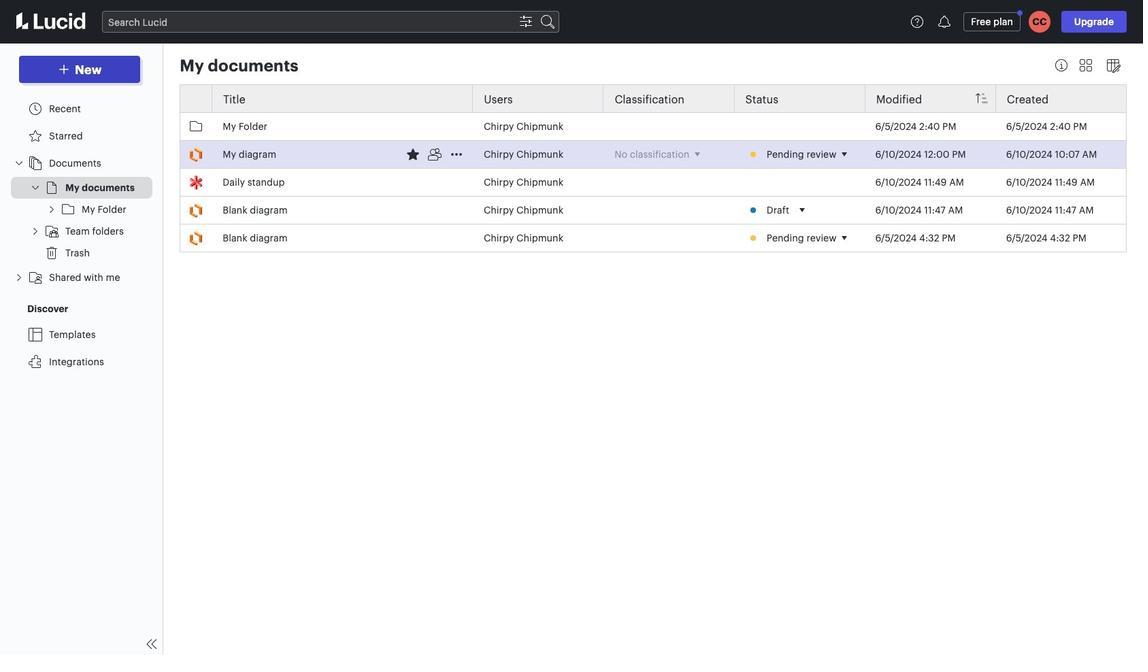 Task type: vqa. For each thing, say whether or not it's contained in the screenshot.
3rd tab list from the top
no



Task type: describe. For each thing, give the bounding box(es) containing it.
Search Lucid text field
[[103, 12, 515, 32]]



Task type: locate. For each thing, give the bounding box(es) containing it.
group
[[11, 177, 152, 264]]

tree item
[[11, 177, 152, 199]]

tree
[[11, 95, 152, 376]]



